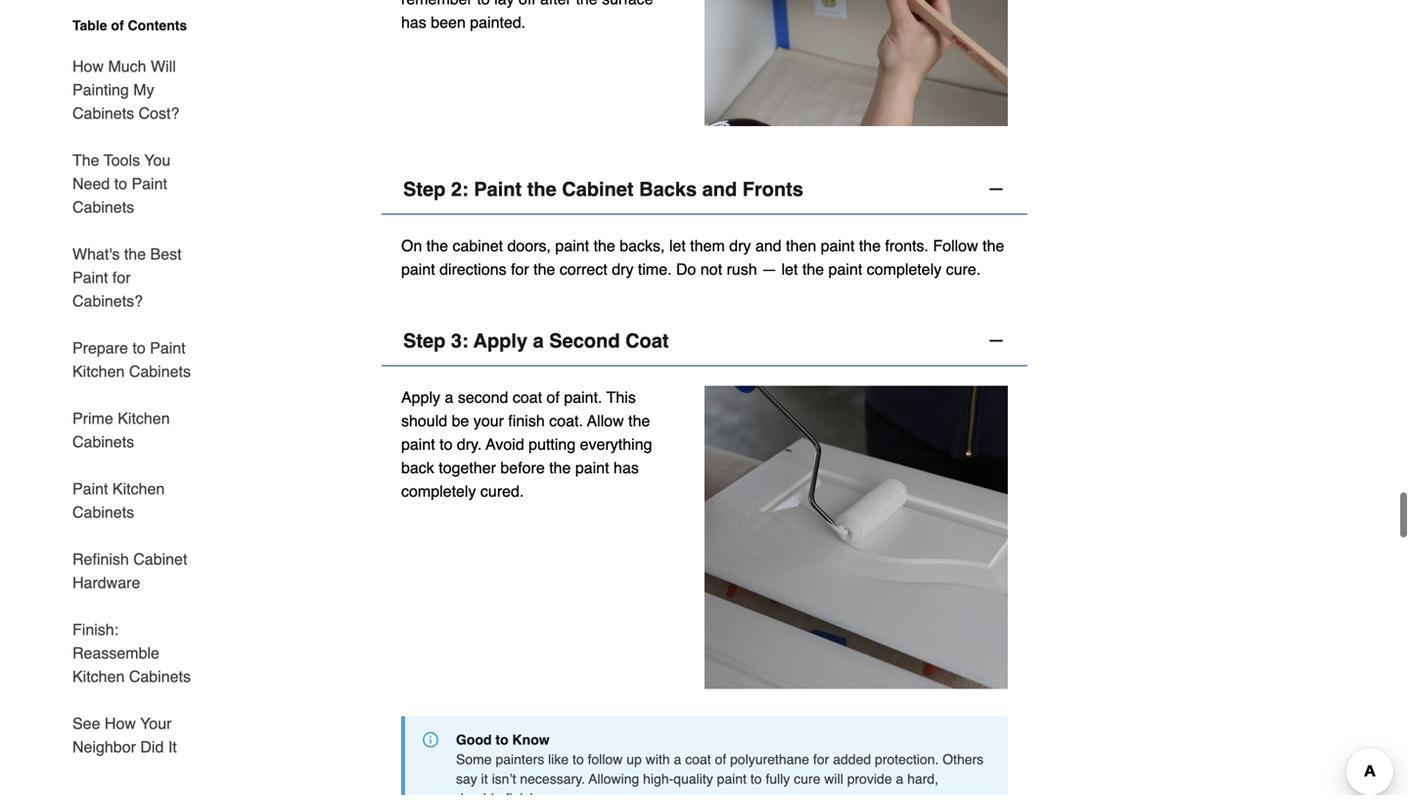 Task type: vqa. For each thing, say whether or not it's contained in the screenshot.
Garden
no



Task type: describe. For each thing, give the bounding box(es) containing it.
the left 'fronts.'
[[859, 237, 881, 255]]

coat inside good to know some painters like to follow up with a coat of polyurethane for added protection. others say it isn't necessary. allowing high-quality paint to fully cure will provide a hard, durable finish.
[[685, 752, 711, 768]]

a right with
[[674, 752, 681, 768]]

them
[[690, 237, 725, 255]]

refinish cabinet hardware
[[72, 550, 187, 592]]

a person rolling white paint onto a cabinet door. image
[[705, 386, 1008, 690]]

backs
[[639, 178, 697, 201]]

high-
[[643, 772, 674, 787]]

prepare to paint kitchen cabinets link
[[72, 325, 204, 395]]

paint right the 'then'
[[821, 237, 855, 255]]

quality
[[674, 772, 713, 787]]

second
[[549, 330, 620, 352]]

paint inside good to know some painters like to follow up with a coat of polyurethane for added protection. others say it isn't necessary. allowing high-quality paint to fully cure will provide a hard, durable finish.
[[717, 772, 747, 787]]

do
[[676, 260, 696, 279]]

paint inside what's the best paint for cabinets?
[[72, 269, 108, 287]]

table of contents element
[[57, 16, 204, 759]]

good to know some painters like to follow up with a coat of polyurethane for added protection. others say it isn't necessary. allowing high-quality paint to fully cure will provide a hard, durable finish.
[[456, 733, 984, 796]]

time.
[[638, 260, 672, 279]]

this
[[607, 389, 636, 407]]

together
[[439, 459, 496, 477]]

directions
[[440, 260, 507, 279]]

coat inside apply a second coat of paint. this should be your finish coat. allow the paint to dry. avoid putting everything back together before the paint has completely cured.
[[513, 389, 542, 407]]

be
[[452, 412, 469, 430]]

prepare
[[72, 339, 128, 357]]

the down putting
[[549, 459, 571, 477]]

finish: reassemble kitchen cabinets link
[[72, 607, 204, 701]]

how much will painting my cabinets cost?
[[72, 57, 179, 122]]

neighbor
[[72, 738, 136, 756]]

step for step 2: paint the cabinet backs and fronts
[[403, 178, 446, 201]]

you
[[144, 151, 171, 169]]

the tools you need to paint cabinets
[[72, 151, 171, 216]]

finish:
[[72, 621, 119, 639]]

cabinet
[[453, 237, 503, 255]]

kitchen inside the prime kitchen cabinets
[[118, 410, 170, 428]]

table of contents
[[72, 18, 187, 33]]

contents
[[128, 18, 187, 33]]

cabinet inside button
[[562, 178, 634, 201]]

need
[[72, 175, 110, 193]]

of inside table of contents element
[[111, 18, 124, 33]]

apply inside apply a second coat of paint. this should be your finish coat. allow the paint to dry. avoid putting everything back together before the paint has completely cured.
[[401, 389, 440, 407]]

minus image for step 2: paint the cabinet backs and fronts
[[986, 180, 1006, 199]]

a down protection.
[[896, 772, 904, 787]]

second
[[458, 389, 508, 407]]

the tools you need to paint cabinets link
[[72, 137, 204, 231]]

how much will painting my cabinets cost? link
[[72, 43, 204, 137]]

to left fully
[[751, 772, 762, 787]]

finish: reassemble kitchen cabinets
[[72, 621, 191, 686]]

the right follow
[[983, 237, 1004, 255]]

fully
[[766, 772, 790, 787]]

kitchen inside finish: reassemble kitchen cabinets
[[72, 668, 125, 686]]

paint down on in the top left of the page
[[401, 260, 435, 279]]

cabinets inside the how much will painting my cabinets cost?
[[72, 104, 134, 122]]

painters
[[496, 752, 544, 768]]

your
[[140, 715, 172, 733]]

provide
[[847, 772, 892, 787]]

cabinets inside the tools you need to paint cabinets
[[72, 198, 134, 216]]

protection.
[[875, 752, 939, 768]]

polyurethane
[[730, 752, 809, 768]]

apply inside button
[[474, 330, 528, 352]]

cure.
[[946, 260, 981, 279]]

table
[[72, 18, 107, 33]]

cabinet inside 'refinish cabinet hardware'
[[133, 550, 187, 569]]

what's the best paint for cabinets?
[[72, 245, 182, 310]]

the up correct
[[594, 237, 615, 255]]

prime kitchen cabinets
[[72, 410, 170, 451]]

how inside the how much will painting my cabinets cost?
[[72, 57, 104, 75]]

of inside apply a second coat of paint. this should be your finish coat. allow the paint to dry. avoid putting everything back together before the paint has completely cured.
[[547, 389, 560, 407]]

step 3: apply a second coat
[[403, 330, 669, 352]]

coat
[[625, 330, 669, 352]]

cabinets inside paint kitchen cabinets
[[72, 504, 134, 522]]

necessary.
[[520, 772, 585, 787]]

like
[[548, 752, 569, 768]]

for inside what's the best paint for cabinets?
[[112, 269, 131, 287]]

painting
[[72, 81, 129, 99]]

to inside apply a second coat of paint. this should be your finish coat. allow the paint to dry. avoid putting everything back together before the paint has completely cured.
[[440, 436, 453, 454]]

hard,
[[907, 772, 939, 787]]

will
[[824, 772, 843, 787]]

say
[[456, 772, 477, 787]]

your
[[474, 412, 504, 430]]

step 3: apply a second coat button
[[382, 317, 1028, 367]]

everything
[[580, 436, 652, 454]]

rush
[[727, 260, 757, 279]]

some
[[456, 752, 492, 768]]

not
[[701, 260, 722, 279]]

cost?
[[139, 104, 179, 122]]

the down doors,
[[534, 260, 555, 279]]

3:
[[451, 330, 468, 352]]

follow
[[933, 237, 978, 255]]

will
[[151, 57, 176, 75]]

step 2: paint the cabinet backs and fronts button
[[382, 165, 1028, 215]]

it
[[168, 738, 177, 756]]

1 vertical spatial dry
[[612, 260, 634, 279]]

best
[[150, 245, 182, 263]]

—
[[762, 260, 777, 279]]

and inside button
[[702, 178, 737, 201]]

up
[[627, 752, 642, 768]]



Task type: locate. For each thing, give the bounding box(es) containing it.
refinish cabinet hardware link
[[72, 536, 204, 607]]

back
[[401, 459, 434, 477]]

step left 3:
[[403, 330, 446, 352]]

and up the —
[[755, 237, 782, 255]]

a person painting cabinets white with a brush. image
[[705, 0, 1008, 126]]

how up neighbor
[[105, 715, 136, 733]]

cure
[[794, 772, 821, 787]]

0 horizontal spatial apply
[[401, 389, 440, 407]]

cabinets inside the prime kitchen cabinets
[[72, 433, 134, 451]]

completely down 'fronts.'
[[867, 260, 942, 279]]

0 horizontal spatial and
[[702, 178, 737, 201]]

of inside good to know some painters like to follow up with a coat of polyurethane for added protection. others say it isn't necessary. allowing high-quality paint to fully cure will provide a hard, durable finish.
[[715, 752, 726, 768]]

2 horizontal spatial for
[[813, 752, 829, 768]]

avoid
[[486, 436, 524, 454]]

coat
[[513, 389, 542, 407], [685, 752, 711, 768]]

paint right prepare
[[150, 339, 186, 357]]

paint.
[[564, 389, 602, 407]]

how inside "see how your neighbor did it"
[[105, 715, 136, 733]]

dry
[[729, 237, 751, 255], [612, 260, 634, 279]]

on the cabinet doors, paint the backs, let them dry and then paint the fronts. follow the paint directions for the correct dry time. do not rush — let the paint completely cure.
[[401, 237, 1004, 279]]

let right the —
[[782, 260, 798, 279]]

for down doors,
[[511, 260, 529, 279]]

0 vertical spatial dry
[[729, 237, 751, 255]]

know
[[512, 733, 550, 748]]

and
[[702, 178, 737, 201], [755, 237, 782, 255]]

1 vertical spatial and
[[755, 237, 782, 255]]

0 horizontal spatial of
[[111, 18, 124, 33]]

paint inside prepare to paint kitchen cabinets
[[150, 339, 186, 357]]

how up painting
[[72, 57, 104, 75]]

the right on in the top left of the page
[[426, 237, 448, 255]]

kitchen right prime
[[118, 410, 170, 428]]

refinish
[[72, 550, 129, 569]]

2 horizontal spatial of
[[715, 752, 726, 768]]

finish.
[[506, 791, 541, 796]]

kitchen inside prepare to paint kitchen cabinets
[[72, 363, 125, 381]]

dry up rush in the top right of the page
[[729, 237, 751, 255]]

info image
[[423, 733, 438, 748]]

paint
[[132, 175, 167, 193], [474, 178, 522, 201], [72, 269, 108, 287], [150, 339, 186, 357], [72, 480, 108, 498]]

2 minus image from the top
[[986, 331, 1006, 351]]

1 horizontal spatial dry
[[729, 237, 751, 255]]

paint inside the tools you need to paint cabinets
[[132, 175, 167, 193]]

1 horizontal spatial completely
[[867, 260, 942, 279]]

1 horizontal spatial let
[[782, 260, 798, 279]]

on
[[401, 237, 422, 255]]

coat.
[[549, 412, 583, 430]]

isn't
[[492, 772, 516, 787]]

0 vertical spatial and
[[702, 178, 737, 201]]

apply right 3:
[[474, 330, 528, 352]]

coat up quality
[[685, 752, 711, 768]]

0 horizontal spatial dry
[[612, 260, 634, 279]]

0 vertical spatial of
[[111, 18, 124, 33]]

my
[[133, 81, 154, 99]]

prime
[[72, 410, 113, 428]]

step
[[403, 178, 446, 201], [403, 330, 446, 352]]

a left second
[[533, 330, 544, 352]]

1 vertical spatial apply
[[401, 389, 440, 407]]

see how your neighbor did it link
[[72, 701, 204, 759]]

how
[[72, 57, 104, 75], [105, 715, 136, 733]]

the left best in the left top of the page
[[124, 245, 146, 263]]

hardware
[[72, 574, 140, 592]]

paint inside 'step 2: paint the cabinet backs and fronts' button
[[474, 178, 522, 201]]

cabinet up hardware
[[133, 550, 187, 569]]

should
[[401, 412, 447, 430]]

1 step from the top
[[403, 178, 446, 201]]

step for step 3: apply a second coat
[[403, 330, 446, 352]]

0 vertical spatial how
[[72, 57, 104, 75]]

the up doors,
[[527, 178, 557, 201]]

the inside button
[[527, 178, 557, 201]]

kitchen down the "prime kitchen cabinets" link in the left of the page
[[112, 480, 165, 498]]

to
[[114, 175, 127, 193], [132, 339, 146, 357], [440, 436, 453, 454], [496, 733, 509, 748], [573, 752, 584, 768], [751, 772, 762, 787]]

paint up back
[[401, 436, 435, 454]]

a
[[533, 330, 544, 352], [445, 389, 453, 407], [674, 752, 681, 768], [896, 772, 904, 787]]

paint down you
[[132, 175, 167, 193]]

the
[[72, 151, 99, 169]]

0 vertical spatial apply
[[474, 330, 528, 352]]

cabinets down prime
[[72, 433, 134, 451]]

apply
[[474, 330, 528, 352], [401, 389, 440, 407]]

a inside apply a second coat of paint. this should be your finish coat. allow the paint to dry. avoid putting everything back together before the paint has completely cured.
[[445, 389, 453, 407]]

then
[[786, 237, 816, 255]]

cabinets inside prepare to paint kitchen cabinets
[[129, 363, 191, 381]]

1 vertical spatial of
[[547, 389, 560, 407]]

2 vertical spatial of
[[715, 752, 726, 768]]

1 minus image from the top
[[986, 180, 1006, 199]]

paint
[[555, 237, 589, 255], [821, 237, 855, 255], [401, 260, 435, 279], [829, 260, 863, 279], [401, 436, 435, 454], [575, 459, 609, 477], [717, 772, 747, 787]]

did
[[140, 738, 164, 756]]

prime kitchen cabinets link
[[72, 395, 204, 466]]

for up cabinets?
[[112, 269, 131, 287]]

1 horizontal spatial cabinet
[[562, 178, 634, 201]]

cabinet left backs
[[562, 178, 634, 201]]

of right table
[[111, 18, 124, 33]]

cabinets
[[72, 104, 134, 122], [72, 198, 134, 216], [129, 363, 191, 381], [72, 433, 134, 451], [72, 504, 134, 522], [129, 668, 191, 686]]

0 vertical spatial cabinet
[[562, 178, 634, 201]]

2:
[[451, 178, 468, 201]]

completely inside apply a second coat of paint. this should be your finish coat. allow the paint to dry. avoid putting everything back together before the paint has completely cured.
[[401, 483, 476, 501]]

to right like
[[573, 752, 584, 768]]

paint down "everything"
[[575, 459, 609, 477]]

allowing
[[589, 772, 639, 787]]

the down this
[[628, 412, 650, 430]]

1 vertical spatial step
[[403, 330, 446, 352]]

cabinets up refinish
[[72, 504, 134, 522]]

0 vertical spatial minus image
[[986, 180, 1006, 199]]

backs,
[[620, 237, 665, 255]]

let up "do"
[[669, 237, 686, 255]]

2 step from the top
[[403, 330, 446, 352]]

apply up should
[[401, 389, 440, 407]]

a inside button
[[533, 330, 544, 352]]

allow
[[587, 412, 624, 430]]

much
[[108, 57, 146, 75]]

0 vertical spatial let
[[669, 237, 686, 255]]

step 2: paint the cabinet backs and fronts
[[403, 178, 803, 201]]

1 vertical spatial let
[[782, 260, 798, 279]]

see
[[72, 715, 100, 733]]

1 horizontal spatial of
[[547, 389, 560, 407]]

kitchen down reassemble
[[72, 668, 125, 686]]

paint up correct
[[555, 237, 589, 255]]

minus image inside 'step 2: paint the cabinet backs and fronts' button
[[986, 180, 1006, 199]]

paint down what's
[[72, 269, 108, 287]]

follow
[[588, 752, 623, 768]]

paint kitchen cabinets
[[72, 480, 165, 522]]

1 horizontal spatial apply
[[474, 330, 528, 352]]

minus image
[[986, 180, 1006, 199], [986, 331, 1006, 351]]

a up be
[[445, 389, 453, 407]]

kitchen inside paint kitchen cabinets
[[112, 480, 165, 498]]

apply a second coat of paint. this should be your finish coat. allow the paint to dry. avoid putting everything back together before the paint has completely cured.
[[401, 389, 652, 501]]

for up will
[[813, 752, 829, 768]]

to up painters in the left of the page
[[496, 733, 509, 748]]

completely down back
[[401, 483, 476, 501]]

0 vertical spatial step
[[403, 178, 446, 201]]

dry down backs,
[[612, 260, 634, 279]]

step left "2:"
[[403, 178, 446, 201]]

cabinets up your
[[129, 668, 191, 686]]

paint kitchen cabinets link
[[72, 466, 204, 536]]

before
[[500, 459, 545, 477]]

dry.
[[457, 436, 482, 454]]

completely
[[867, 260, 942, 279], [401, 483, 476, 501]]

1 horizontal spatial and
[[755, 237, 782, 255]]

1 vertical spatial coat
[[685, 752, 711, 768]]

fronts.
[[885, 237, 929, 255]]

has
[[614, 459, 639, 477]]

prepare to paint kitchen cabinets
[[72, 339, 191, 381]]

kitchen down prepare
[[72, 363, 125, 381]]

1 horizontal spatial for
[[511, 260, 529, 279]]

paint right the —
[[829, 260, 863, 279]]

paint right "2:"
[[474, 178, 522, 201]]

paint down the prime kitchen cabinets
[[72, 480, 108, 498]]

the inside what's the best paint for cabinets?
[[124, 245, 146, 263]]

to right prepare
[[132, 339, 146, 357]]

to left dry.
[[440, 436, 453, 454]]

of left polyurethane on the right of the page
[[715, 752, 726, 768]]

cabinets down painting
[[72, 104, 134, 122]]

0 vertical spatial coat
[[513, 389, 542, 407]]

minus image inside step 3: apply a second coat button
[[986, 331, 1006, 351]]

1 vertical spatial cabinet
[[133, 550, 187, 569]]

paint inside paint kitchen cabinets
[[72, 480, 108, 498]]

0 vertical spatial completely
[[867, 260, 942, 279]]

0 horizontal spatial cabinet
[[133, 550, 187, 569]]

see how your neighbor did it
[[72, 715, 177, 756]]

durable
[[456, 791, 502, 796]]

putting
[[529, 436, 576, 454]]

0 horizontal spatial for
[[112, 269, 131, 287]]

for inside good to know some painters like to follow up with a coat of polyurethane for added protection. others say it isn't necessary. allowing high-quality paint to fully cure will provide a hard, durable finish.
[[813, 752, 829, 768]]

1 vertical spatial completely
[[401, 483, 476, 501]]

0 horizontal spatial let
[[669, 237, 686, 255]]

1 vertical spatial how
[[105, 715, 136, 733]]

what's
[[72, 245, 120, 263]]

reassemble
[[72, 644, 159, 663]]

paint right quality
[[717, 772, 747, 787]]

to down tools
[[114, 175, 127, 193]]

the down the 'then'
[[802, 260, 824, 279]]

and right backs
[[702, 178, 737, 201]]

fronts
[[743, 178, 803, 201]]

cabinets down the need
[[72, 198, 134, 216]]

cabinets inside finish: reassemble kitchen cabinets
[[129, 668, 191, 686]]

good
[[456, 733, 492, 748]]

1 vertical spatial minus image
[[986, 331, 1006, 351]]

what's the best paint for cabinets? link
[[72, 231, 204, 325]]

coat up 'finish' in the left of the page
[[513, 389, 542, 407]]

and inside on the cabinet doors, paint the backs, let them dry and then paint the fronts. follow the paint directions for the correct dry time. do not rush — let the paint completely cure.
[[755, 237, 782, 255]]

to inside the tools you need to paint cabinets
[[114, 175, 127, 193]]

of up coat. at the bottom left
[[547, 389, 560, 407]]

tools
[[104, 151, 140, 169]]

cabinets up the "prime kitchen cabinets" link in the left of the page
[[129, 363, 191, 381]]

0 horizontal spatial coat
[[513, 389, 542, 407]]

0 horizontal spatial completely
[[401, 483, 476, 501]]

1 horizontal spatial coat
[[685, 752, 711, 768]]

doors,
[[507, 237, 551, 255]]

minus image for step 3: apply a second coat
[[986, 331, 1006, 351]]

finish
[[508, 412, 545, 430]]

it
[[481, 772, 488, 787]]

for inside on the cabinet doors, paint the backs, let them dry and then paint the fronts. follow the paint directions for the correct dry time. do not rush — let the paint completely cure.
[[511, 260, 529, 279]]

completely inside on the cabinet doors, paint the backs, let them dry and then paint the fronts. follow the paint directions for the correct dry time. do not rush — let the paint completely cure.
[[867, 260, 942, 279]]

to inside prepare to paint kitchen cabinets
[[132, 339, 146, 357]]



